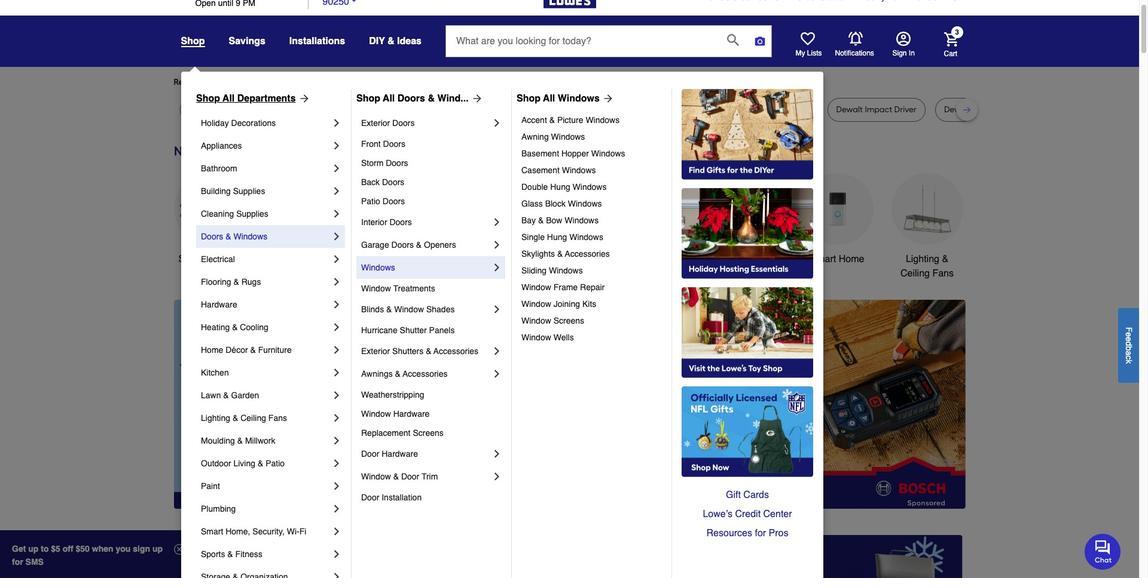 Task type: locate. For each thing, give the bounding box(es) containing it.
hung down 'bow'
[[547, 233, 567, 242]]

2 vertical spatial door
[[361, 493, 379, 503]]

search image
[[727, 34, 739, 46]]

e up d
[[1124, 332, 1134, 337]]

recommended searches for you heading
[[174, 77, 966, 89]]

center
[[763, 510, 792, 520]]

& inside skylights & accessories link
[[557, 249, 563, 259]]

0 horizontal spatial kitchen
[[201, 368, 229, 378]]

bay & bow windows link
[[522, 212, 663, 229]]

outdoor for outdoor living & patio
[[201, 459, 231, 469]]

1 horizontal spatial lighting
[[906, 254, 940, 265]]

chat invite button image
[[1085, 534, 1121, 570]]

accessories inside "link"
[[434, 347, 479, 356]]

window down sliding
[[522, 283, 551, 292]]

blinds
[[361, 305, 384, 315]]

& inside 'flooring & rugs' link
[[234, 278, 239, 287]]

blinds & window shades
[[361, 305, 455, 315]]

for inside "link"
[[376, 77, 387, 87]]

windows up glass block windows link
[[573, 182, 607, 192]]

0 vertical spatial patio
[[361, 197, 380, 206]]

home inside 'link'
[[201, 346, 223, 355]]

notifications
[[835, 49, 874, 57]]

doors down the dewalt bit set
[[392, 118, 415, 128]]

windows up skylights & accessories link
[[569, 233, 603, 242]]

1 horizontal spatial decorations
[[453, 269, 504, 279]]

screens for window screens
[[554, 316, 584, 326]]

advertisement region
[[386, 300, 966, 512]]

sports
[[201, 550, 225, 560]]

2 horizontal spatial impact
[[865, 105, 892, 115]]

casement windows
[[522, 166, 596, 175]]

windows up casement windows 'link'
[[591, 149, 625, 158]]

for inside get up to $5 off $50 when you sign up for sms
[[12, 558, 23, 568]]

1 vertical spatial ceiling
[[241, 414, 266, 423]]

0 vertical spatial hung
[[550, 182, 570, 192]]

visit the lowe's toy shop. image
[[682, 288, 813, 379]]

a
[[1124, 351, 1134, 356]]

chevron right image for sports & fitness
[[331, 549, 343, 561]]

smart home, security, wi-fi
[[201, 528, 306, 537]]

bit for impact driver bit
[[530, 105, 540, 115]]

supplies for cleaning supplies
[[236, 209, 268, 219]]

chevron right image for door hardware
[[491, 449, 503, 461]]

1 vertical spatial hung
[[547, 233, 567, 242]]

2 you from the left
[[389, 77, 403, 87]]

fans inside lighting & ceiling fans
[[933, 269, 954, 279]]

1 vertical spatial smart
[[201, 528, 223, 537]]

christmas decorations link
[[443, 173, 515, 281]]

& inside lawn & garden link
[[223, 391, 229, 401]]

chevron right image for holiday decorations
[[331, 117, 343, 129]]

screens down the window hardware link
[[413, 429, 444, 438]]

driver for impact driver
[[787, 105, 809, 115]]

driver down "sign in"
[[894, 105, 917, 115]]

hung
[[550, 182, 570, 192], [547, 233, 567, 242]]

1 vertical spatial lighting & ceiling fans
[[201, 414, 287, 423]]

shop these last-minute gifts. $99 or less. quantities are limited and won't last. image
[[174, 300, 367, 510]]

4 dewalt from the left
[[397, 105, 423, 115]]

single hung windows
[[522, 233, 603, 242]]

0 vertical spatial exterior
[[361, 118, 390, 128]]

& inside accent & picture windows link
[[549, 115, 555, 125]]

1 horizontal spatial arrow right image
[[600, 93, 614, 105]]

4 drill from the left
[[973, 105, 987, 115]]

exterior for exterior shutters & accessories
[[361, 347, 390, 356]]

& inside blinds & window shades link
[[386, 305, 392, 315]]

window for window joining kits
[[522, 300, 551, 309]]

weatherstripping
[[361, 391, 424, 400]]

scroll to item #4 image
[[703, 488, 732, 493]]

1 horizontal spatial outdoor
[[624, 254, 659, 265]]

3 dewalt from the left
[[314, 105, 341, 115]]

2 tools from the left
[[661, 254, 683, 265]]

shop down the recommended at the top left of the page
[[196, 93, 220, 104]]

1 horizontal spatial patio
[[361, 197, 380, 206]]

0 vertical spatial supplies
[[233, 187, 265, 196]]

double hung windows link
[[522, 179, 663, 196]]

window hardware link
[[361, 405, 503, 424]]

patio inside "link"
[[361, 197, 380, 206]]

window inside window screens link
[[522, 316, 551, 326]]

door left installation
[[361, 493, 379, 503]]

7 dewalt from the left
[[944, 105, 971, 115]]

exterior down the hurricane
[[361, 347, 390, 356]]

e up b
[[1124, 337, 1134, 342]]

casement
[[522, 166, 560, 175]]

holiday decorations
[[201, 118, 276, 128]]

supplies up cleaning supplies in the top left of the page
[[233, 187, 265, 196]]

outdoor tools & equipment link
[[622, 173, 694, 281]]

officially licensed n f l gifts. shop now. image
[[682, 387, 813, 478]]

2 dewalt from the left
[[243, 105, 269, 115]]

smart
[[811, 254, 836, 265], [201, 528, 223, 537]]

chevron right image for electrical
[[331, 254, 343, 266]]

patio down back
[[361, 197, 380, 206]]

0 vertical spatial fans
[[933, 269, 954, 279]]

tools inside 'outdoor tools & equipment'
[[661, 254, 683, 265]]

ceiling
[[901, 269, 930, 279], [241, 414, 266, 423]]

up right sign
[[152, 545, 163, 554]]

heating
[[201, 323, 230, 333]]

screens
[[554, 316, 584, 326], [413, 429, 444, 438]]

hung for double
[[550, 182, 570, 192]]

1 horizontal spatial tools
[[661, 254, 683, 265]]

3 bit from the left
[[530, 105, 540, 115]]

exterior inside "link"
[[361, 347, 390, 356]]

1 horizontal spatial kitchen
[[534, 254, 566, 265]]

1 horizontal spatial impact
[[757, 105, 785, 115]]

chevron right image for hardware
[[331, 299, 343, 311]]

1 horizontal spatial home
[[839, 254, 864, 265]]

chevron right image for blinds & window shades
[[491, 304, 503, 316]]

hung for single
[[547, 233, 567, 242]]

1 vertical spatial accessories
[[434, 347, 479, 356]]

outdoor inside 'outdoor tools & equipment'
[[624, 254, 659, 265]]

chevron right image
[[491, 117, 503, 129], [331, 140, 343, 152], [331, 163, 343, 175], [331, 208, 343, 220], [331, 276, 343, 288], [331, 322, 343, 334], [331, 344, 343, 356], [491, 368, 503, 380], [331, 390, 343, 402], [331, 413, 343, 425], [491, 449, 503, 461], [331, 504, 343, 516]]

exterior for exterior doors
[[361, 118, 390, 128]]

window frame repair
[[522, 283, 605, 292]]

awning
[[522, 132, 549, 142]]

1 vertical spatial supplies
[[236, 209, 268, 219]]

windows down kitchen faucets
[[549, 266, 583, 276]]

awnings
[[361, 370, 393, 379]]

doors up storm doors on the left of page
[[383, 139, 405, 149]]

1 horizontal spatial up
[[152, 545, 163, 554]]

hardware down flooring
[[201, 300, 237, 310]]

2 horizontal spatial arrow right image
[[943, 405, 955, 417]]

2 set from the left
[[596, 105, 608, 115]]

shop for shop all doors & wind...
[[356, 93, 380, 104]]

1 horizontal spatial you
[[389, 77, 403, 87]]

1 vertical spatial screens
[[413, 429, 444, 438]]

exterior up front at the left top of page
[[361, 118, 390, 128]]

window up blinds
[[361, 284, 391, 294]]

2 exterior from the top
[[361, 347, 390, 356]]

resources for pros link
[[682, 525, 813, 544]]

None search field
[[446, 25, 772, 68]]

faucets
[[569, 254, 603, 265]]

hung inside single hung windows link
[[547, 233, 567, 242]]

0 horizontal spatial shop
[[196, 93, 220, 104]]

3 shop from the left
[[517, 93, 541, 104]]

you for recommended searches for you
[[283, 77, 297, 87]]

kitchen up lawn
[[201, 368, 229, 378]]

arrow right image
[[296, 93, 310, 105], [600, 93, 614, 105], [943, 405, 955, 417]]

installation
[[382, 493, 422, 503]]

windows down cleaning supplies link
[[234, 232, 267, 242]]

2 e from the top
[[1124, 337, 1134, 342]]

accent
[[522, 115, 547, 125]]

1 driver from the left
[[506, 105, 528, 115]]

heating & cooling link
[[201, 316, 331, 339]]

arrow right image for shop all windows
[[600, 93, 614, 105]]

& inside "home décor & furniture" 'link'
[[250, 346, 256, 355]]

1 vertical spatial exterior
[[361, 347, 390, 356]]

6 dewalt from the left
[[836, 105, 863, 115]]

hardware up "replacement screens"
[[393, 410, 430, 419]]

accessories down panels
[[434, 347, 479, 356]]

scroll to item #5 image
[[732, 488, 761, 493]]

doors down front doors
[[386, 158, 408, 168]]

2 horizontal spatial driver
[[894, 105, 917, 115]]

& inside awnings & accessories link
[[395, 370, 401, 379]]

1 horizontal spatial smart
[[811, 254, 836, 265]]

hardware down "replacement screens"
[[382, 450, 418, 459]]

window wells link
[[522, 330, 663, 346]]

screens down joining
[[554, 316, 584, 326]]

dewalt
[[189, 105, 215, 115], [243, 105, 269, 115], [314, 105, 341, 115], [397, 105, 423, 115], [687, 105, 714, 115], [836, 105, 863, 115], [944, 105, 971, 115]]

driver up accent at the top left of the page
[[506, 105, 528, 115]]

kitchen up sliding windows
[[534, 254, 566, 265]]

doors right garage
[[391, 240, 414, 250]]

window inside window & door trim link
[[361, 472, 391, 482]]

building supplies
[[201, 187, 265, 196]]

outdoor down moulding
[[201, 459, 231, 469]]

chevron right image for outdoor living & patio
[[331, 458, 343, 470]]

hurricane shutter panels link
[[361, 321, 503, 340]]

0 vertical spatial smart
[[811, 254, 836, 265]]

savings
[[229, 36, 265, 47]]

lowe's home improvement logo image
[[543, 0, 596, 22]]

repair
[[580, 283, 605, 292]]

doors down the back doors
[[383, 197, 405, 206]]

smart home link
[[802, 173, 873, 267]]

accessories for awnings & accessories
[[403, 370, 448, 379]]

0 horizontal spatial smart
[[201, 528, 223, 537]]

0 horizontal spatial impact
[[477, 105, 504, 115]]

front doors link
[[361, 135, 503, 154]]

window inside window wells link
[[522, 333, 551, 343]]

kitchen link
[[201, 362, 331, 385]]

all down recommended searches for you
[[223, 93, 235, 104]]

accessories down single hung windows link
[[565, 249, 610, 259]]

shop for shop all departments
[[196, 93, 220, 104]]

cart
[[944, 49, 958, 58]]

1 horizontal spatial fans
[[933, 269, 954, 279]]

1 vertical spatial kitchen
[[201, 368, 229, 378]]

0 vertical spatial lighting & ceiling fans
[[901, 254, 954, 279]]

window treatments
[[361, 284, 435, 294]]

1 vertical spatial outdoor
[[201, 459, 231, 469]]

1 horizontal spatial driver
[[787, 105, 809, 115]]

arrow left image
[[396, 405, 408, 417]]

0 vertical spatial kitchen
[[534, 254, 566, 265]]

you up shop all doors & wind...
[[389, 77, 403, 87]]

2 shop from the left
[[356, 93, 380, 104]]

you left more on the left of the page
[[283, 77, 297, 87]]

windows down double hung windows link
[[568, 199, 602, 209]]

tools down garage
[[378, 254, 400, 265]]

bit for dewalt drill bit
[[359, 105, 369, 115]]

outdoor up equipment
[[624, 254, 659, 265]]

shop down more suggestions for you "link"
[[356, 93, 380, 104]]

accessories up weatherstripping link
[[403, 370, 448, 379]]

dewalt for dewalt drill bit
[[314, 105, 341, 115]]

1 shop from the left
[[196, 93, 220, 104]]

doors down storm doors on the left of page
[[382, 178, 405, 187]]

2 driver from the left
[[787, 105, 809, 115]]

exterior doors link
[[361, 112, 491, 135]]

all down recommended searches for you heading
[[543, 93, 555, 104]]

0 horizontal spatial outdoor
[[201, 459, 231, 469]]

impact
[[477, 105, 504, 115], [757, 105, 785, 115], [865, 105, 892, 115]]

moulding
[[201, 437, 235, 446]]

outdoor for outdoor tools & equipment
[[624, 254, 659, 265]]

window joining kits link
[[522, 296, 663, 313]]

impact driver
[[757, 105, 809, 115]]

1 vertical spatial lighting
[[201, 414, 230, 423]]

0 horizontal spatial driver
[[506, 105, 528, 115]]

get
[[12, 545, 26, 554]]

chevron right image for appliances
[[331, 140, 343, 152]]

window screens
[[522, 316, 584, 326]]

for right suggestions
[[376, 77, 387, 87]]

window for window treatments
[[361, 284, 391, 294]]

windows down picture
[[551, 132, 585, 142]]

1 tools from the left
[[378, 254, 400, 265]]

outdoor living & patio link
[[201, 453, 331, 475]]

1 vertical spatial lighting & ceiling fans link
[[201, 407, 331, 430]]

window inside window treatments link
[[361, 284, 391, 294]]

& inside heating & cooling link
[[232, 323, 238, 333]]

4 bit from the left
[[584, 105, 594, 115]]

0 horizontal spatial you
[[283, 77, 297, 87]]

windows down hopper
[[562, 166, 596, 175]]

all inside 'link'
[[203, 254, 214, 265]]

shop up the recommended at the top left of the page
[[181, 36, 205, 47]]

hardware for window hardware
[[393, 410, 430, 419]]

1 horizontal spatial lighting & ceiling fans link
[[891, 173, 963, 281]]

tools up equipment
[[661, 254, 683, 265]]

decorations for holiday
[[231, 118, 276, 128]]

shop all departments link
[[196, 92, 310, 106]]

1 horizontal spatial bathroom
[[727, 254, 769, 265]]

0 horizontal spatial up
[[28, 545, 38, 554]]

2 drill from the left
[[568, 105, 582, 115]]

0 horizontal spatial set
[[437, 105, 449, 115]]

2 horizontal spatial shop
[[517, 93, 541, 104]]

1 horizontal spatial screens
[[554, 316, 584, 326]]

electrical link
[[201, 248, 331, 271]]

shop inside 'link'
[[178, 254, 201, 265]]

holiday
[[201, 118, 229, 128]]

basement hopper windows link
[[522, 145, 663, 162]]

doors for back
[[382, 178, 405, 187]]

shop up accent at the top left of the page
[[517, 93, 541, 104]]

plumbing link
[[201, 498, 331, 521]]

arrow right image for shop all departments
[[296, 93, 310, 105]]

furniture
[[258, 346, 292, 355]]

ceiling inside lighting & ceiling fans
[[901, 269, 930, 279]]

1 you from the left
[[283, 77, 297, 87]]

window hardware
[[361, 410, 430, 419]]

0 vertical spatial ceiling
[[901, 269, 930, 279]]

hardware for door hardware
[[382, 450, 418, 459]]

1 vertical spatial shop
[[178, 254, 201, 265]]

0 horizontal spatial bathroom
[[201, 164, 237, 173]]

1 vertical spatial patio
[[266, 459, 285, 469]]

driver down my
[[787, 105, 809, 115]]

1 horizontal spatial ceiling
[[901, 269, 930, 279]]

window down window screens
[[522, 333, 551, 343]]

double
[[522, 182, 548, 192]]

diy & ideas
[[369, 36, 422, 47]]

0 horizontal spatial arrow right image
[[296, 93, 310, 105]]

for down get
[[12, 558, 23, 568]]

5 dewalt from the left
[[687, 105, 714, 115]]

supplies up doors & windows link
[[236, 209, 268, 219]]

savings button
[[229, 31, 265, 52]]

1 vertical spatial home
[[201, 346, 223, 355]]

3 drill from the left
[[716, 105, 730, 115]]

lawn & garden link
[[201, 385, 331, 407]]

shop all deals link
[[174, 173, 246, 267]]

1 vertical spatial door
[[401, 472, 419, 482]]

door down replacement
[[361, 450, 379, 459]]

chevron right image for heating & cooling
[[331, 322, 343, 334]]

lowe's home improvement cart image
[[944, 32, 958, 46]]

chevron down image
[[349, 0, 359, 5]]

window up window wells
[[522, 316, 551, 326]]

window up hurricane shutter panels
[[394, 305, 424, 315]]

chevron right image for home décor & furniture
[[331, 344, 343, 356]]

all left deals
[[203, 254, 214, 265]]

5 bit from the left
[[989, 105, 999, 115]]

0 vertical spatial lighting & ceiling fans link
[[891, 173, 963, 281]]

2 vertical spatial accessories
[[403, 370, 448, 379]]

2 up from the left
[[152, 545, 163, 554]]

window for window hardware
[[361, 410, 391, 419]]

0 vertical spatial decorations
[[231, 118, 276, 128]]

1 horizontal spatial set
[[596, 105, 608, 115]]

for
[[270, 77, 281, 87], [376, 77, 387, 87], [755, 529, 766, 539], [12, 558, 23, 568]]

diy
[[369, 36, 385, 47]]

set for drill bit set
[[596, 105, 608, 115]]

replacement screens
[[361, 429, 444, 438]]

doors
[[398, 93, 425, 104], [392, 118, 415, 128], [383, 139, 405, 149], [386, 158, 408, 168], [382, 178, 405, 187], [383, 197, 405, 206], [390, 218, 412, 227], [201, 232, 223, 242], [391, 240, 414, 250]]

decorations down dewalt tool
[[231, 118, 276, 128]]

2 vertical spatial hardware
[[382, 450, 418, 459]]

kitchen for kitchen faucets
[[534, 254, 566, 265]]

0 horizontal spatial decorations
[[231, 118, 276, 128]]

1 vertical spatial hardware
[[393, 410, 430, 419]]

kitchen faucets link
[[533, 173, 604, 267]]

chevron right image for doors & windows
[[331, 231, 343, 243]]

all for departments
[[223, 93, 235, 104]]

door for door hardware
[[361, 450, 379, 459]]

2 impact from the left
[[757, 105, 785, 115]]

shop all windows
[[517, 93, 600, 104]]

0 vertical spatial screens
[[554, 316, 584, 326]]

smart home, security, wi-fi link
[[201, 521, 331, 544]]

decorations for christmas
[[453, 269, 504, 279]]

window up replacement
[[361, 410, 391, 419]]

1 horizontal spatial shop
[[356, 93, 380, 104]]

up left to
[[28, 545, 38, 554]]

& inside garage doors & openers link
[[416, 240, 422, 250]]

all up exterior doors
[[383, 93, 395, 104]]

drill for dewalt drill
[[716, 105, 730, 115]]

you inside "link"
[[389, 77, 403, 87]]

1 dewalt from the left
[[189, 105, 215, 115]]

0 horizontal spatial patio
[[266, 459, 285, 469]]

1 set from the left
[[437, 105, 449, 115]]

door left trim
[[401, 472, 419, 482]]

up to 30 percent off select grills and accessories. image
[[714, 536, 963, 579]]

0 vertical spatial outdoor
[[624, 254, 659, 265]]

0 horizontal spatial home
[[201, 346, 223, 355]]

shop left electrical
[[178, 254, 201, 265]]

lowe's home improvement lists image
[[801, 32, 815, 46]]

window up window screens
[[522, 300, 551, 309]]

block
[[545, 199, 566, 209]]

1 horizontal spatial bathroom link
[[712, 173, 784, 267]]

& inside lighting & ceiling fans
[[942, 254, 949, 265]]

0 horizontal spatial screens
[[413, 429, 444, 438]]

hung up glass block windows
[[550, 182, 570, 192]]

patio up paint link
[[266, 459, 285, 469]]

window inside window joining kits link
[[522, 300, 551, 309]]

chevron right image
[[331, 117, 343, 129], [331, 185, 343, 197], [491, 217, 503, 228], [331, 231, 343, 243], [491, 239, 503, 251], [331, 254, 343, 266], [491, 262, 503, 274], [331, 299, 343, 311], [491, 304, 503, 316], [491, 346, 503, 358], [331, 367, 343, 379], [331, 435, 343, 447], [331, 458, 343, 470], [491, 471, 503, 483], [331, 481, 343, 493], [331, 526, 343, 538], [331, 549, 343, 561], [331, 572, 343, 579]]

all for doors
[[383, 93, 395, 104]]

0 vertical spatial lighting
[[906, 254, 940, 265]]

1 bit from the left
[[359, 105, 369, 115]]

doors inside "link"
[[383, 197, 405, 206]]

0 vertical spatial door
[[361, 450, 379, 459]]

chevron right image for bathroom
[[331, 163, 343, 175]]

camera image
[[754, 35, 766, 47]]

to
[[41, 545, 49, 554]]

doors up "garage doors & openers" at the top of page
[[390, 218, 412, 227]]

1 vertical spatial fans
[[268, 414, 287, 423]]

window inside window frame repair link
[[522, 283, 551, 292]]

1 vertical spatial decorations
[[453, 269, 504, 279]]

1 exterior from the top
[[361, 118, 390, 128]]

moulding & millwork link
[[201, 430, 331, 453]]

joining
[[554, 300, 580, 309]]

0 vertical spatial accessories
[[565, 249, 610, 259]]

chevron right image for smart home, security, wi-fi
[[331, 526, 343, 538]]

2 horizontal spatial set
[[1001, 105, 1013, 115]]

0 horizontal spatial bathroom link
[[201, 157, 331, 180]]

decorations down "christmas"
[[453, 269, 504, 279]]

living
[[234, 459, 255, 469]]

arrow right image inside the shop all windows link
[[600, 93, 614, 105]]

drill for dewalt drill bit set
[[973, 105, 987, 115]]

lighting
[[906, 254, 940, 265], [201, 414, 230, 423]]

hung inside double hung windows link
[[550, 182, 570, 192]]

1 impact from the left
[[477, 105, 504, 115]]

hurricane
[[361, 326, 398, 336]]

0 vertical spatial bathroom
[[201, 164, 237, 173]]

find gifts for the diyer. image
[[682, 89, 813, 180]]

arrow right image inside shop all departments link
[[296, 93, 310, 105]]

doors & windows
[[201, 232, 267, 242]]

1 drill from the left
[[343, 105, 357, 115]]

window up the door installation
[[361, 472, 391, 482]]

you for more suggestions for you
[[389, 77, 403, 87]]

windows up single hung windows link
[[565, 216, 599, 225]]

0 horizontal spatial ceiling
[[241, 414, 266, 423]]

all for deals
[[203, 254, 214, 265]]

0 horizontal spatial tools
[[378, 254, 400, 265]]

shop all doors & wind...
[[356, 93, 469, 104]]

0 vertical spatial shop
[[181, 36, 205, 47]]

garage
[[361, 240, 389, 250]]

outdoor living & patio
[[201, 459, 285, 469]]



Task type: describe. For each thing, give the bounding box(es) containing it.
chevron right image for garage doors & openers
[[491, 239, 503, 251]]

window screens link
[[522, 313, 663, 330]]

tools link
[[353, 173, 425, 267]]

wind...
[[437, 93, 469, 104]]

doors for interior
[[390, 218, 412, 227]]

& inside 'outdoor tools & equipment'
[[686, 254, 692, 265]]

dewalt for dewalt tool
[[243, 105, 269, 115]]

d
[[1124, 342, 1134, 346]]

dewalt for dewalt
[[189, 105, 215, 115]]

& inside shop all doors & wind... link
[[428, 93, 435, 104]]

window for window frame repair
[[522, 283, 551, 292]]

more
[[306, 77, 326, 87]]

shop for shop
[[181, 36, 205, 47]]

windows up drill bit set
[[558, 93, 600, 104]]

gift
[[726, 490, 741, 501]]

chevron right image for cleaning supplies
[[331, 208, 343, 220]]

& inside exterior shutters & accessories "link"
[[426, 347, 432, 356]]

new deals every day during 25 days of deals image
[[174, 141, 966, 161]]

chevron right image for awnings & accessories
[[491, 368, 503, 380]]

impact for impact driver bit
[[477, 105, 504, 115]]

chevron right image for interior doors
[[491, 217, 503, 228]]

1 horizontal spatial lighting & ceiling fans
[[901, 254, 954, 279]]

skylights
[[522, 249, 555, 259]]

lowe's home improvement account image
[[896, 32, 911, 46]]

& inside window & door trim link
[[393, 472, 399, 482]]

hopper
[[562, 149, 589, 158]]

sms
[[25, 558, 44, 568]]

lowe's credit center
[[703, 510, 792, 520]]

b
[[1124, 346, 1134, 351]]

smart for smart home
[[811, 254, 836, 265]]

doors for garage
[[391, 240, 414, 250]]

set for dewalt bit set
[[437, 105, 449, 115]]

doors for front
[[383, 139, 405, 149]]

smart for smart home, security, wi-fi
[[201, 528, 223, 537]]

chevron right image for plumbing
[[331, 504, 343, 516]]

Search Query text field
[[446, 26, 718, 57]]

dewalt drill bit
[[314, 105, 369, 115]]

door installation
[[361, 493, 422, 503]]

chevron right image for exterior doors
[[491, 117, 503, 129]]

doors for exterior
[[392, 118, 415, 128]]

& inside moulding & millwork "link"
[[237, 437, 243, 446]]

kitchen for kitchen
[[201, 368, 229, 378]]

home décor & furniture
[[201, 346, 292, 355]]

you
[[116, 545, 131, 554]]

window for window wells
[[522, 333, 551, 343]]

screens for replacement screens
[[413, 429, 444, 438]]

door for door installation
[[361, 493, 379, 503]]

back
[[361, 178, 380, 187]]

sign in button
[[893, 32, 915, 58]]

chevron right image for building supplies
[[331, 185, 343, 197]]

chevron right image for paint
[[331, 481, 343, 493]]

resources
[[707, 529, 752, 539]]

fitness
[[235, 550, 262, 560]]

cleaning supplies
[[201, 209, 268, 219]]

chevron right image for windows
[[491, 262, 503, 274]]

chevron right image for window & door trim
[[491, 471, 503, 483]]

weatherstripping link
[[361, 386, 503, 405]]

3 driver from the left
[[894, 105, 917, 115]]

recommended searches for you
[[174, 77, 297, 87]]

exterior shutters & accessories
[[361, 347, 479, 356]]

& inside outdoor living & patio link
[[258, 459, 263, 469]]

chevron right image for kitchen
[[331, 367, 343, 379]]

0 horizontal spatial lighting & ceiling fans link
[[201, 407, 331, 430]]

driver for impact driver bit
[[506, 105, 528, 115]]

dewalt drill bit set
[[944, 105, 1013, 115]]

exterior doors
[[361, 118, 415, 128]]

back doors link
[[361, 173, 503, 192]]

drill for dewalt drill bit
[[343, 105, 357, 115]]

for left pros
[[755, 529, 766, 539]]

chevron right image for flooring & rugs
[[331, 276, 343, 288]]

arrow right image
[[469, 93, 483, 105]]

panels
[[429, 326, 455, 336]]

christmas decorations
[[453, 254, 504, 279]]

lowe's home improvement notification center image
[[848, 32, 863, 46]]

window inside blinds & window shades link
[[394, 305, 424, 315]]

cleaning supplies link
[[201, 203, 331, 225]]

bay & bow windows
[[522, 216, 599, 225]]

hardware link
[[201, 294, 331, 316]]

& inside doors & windows link
[[226, 232, 231, 242]]

1 e from the top
[[1124, 332, 1134, 337]]

glass
[[522, 199, 543, 209]]

chevron right image for lighting & ceiling fans
[[331, 413, 343, 425]]

0 horizontal spatial lighting & ceiling fans
[[201, 414, 287, 423]]

installations button
[[289, 31, 345, 52]]

all for windows
[[543, 93, 555, 104]]

wi-
[[287, 528, 299, 537]]

paint link
[[201, 475, 331, 498]]

window frame repair link
[[522, 279, 663, 296]]

for up departments
[[270, 77, 281, 87]]

& inside bay & bow windows link
[[538, 216, 544, 225]]

accessories for skylights & accessories
[[565, 249, 610, 259]]

dewalt impact driver
[[836, 105, 917, 115]]

shop for shop all deals
[[178, 254, 201, 265]]

0 horizontal spatial fans
[[268, 414, 287, 423]]

when
[[92, 545, 113, 554]]

doors up the dewalt bit set
[[398, 93, 425, 104]]

gift cards
[[726, 490, 769, 501]]

building
[[201, 187, 231, 196]]

hurricane shutter panels
[[361, 326, 455, 336]]

sign in
[[893, 49, 915, 57]]

back doors
[[361, 178, 405, 187]]

dewalt for dewalt bit set
[[397, 105, 423, 115]]

sports & fitness link
[[201, 544, 331, 566]]

paint
[[201, 482, 220, 492]]

3 set from the left
[[1001, 105, 1013, 115]]

2 bit from the left
[[425, 105, 435, 115]]

1 vertical spatial bathroom
[[727, 254, 769, 265]]

scroll to item #2 element
[[644, 487, 675, 494]]

windows inside 'link'
[[562, 166, 596, 175]]

accent & picture windows link
[[522, 112, 663, 129]]

front
[[361, 139, 381, 149]]

impact for impact driver
[[757, 105, 785, 115]]

up to 35 percent off select small appliances. image
[[445, 536, 694, 579]]

k
[[1124, 360, 1134, 364]]

outdoor tools & equipment
[[624, 254, 692, 279]]

doors for storm
[[386, 158, 408, 168]]

window & door trim
[[361, 472, 440, 482]]

chevron right image for exterior shutters & accessories
[[491, 346, 503, 358]]

double hung windows
[[522, 182, 607, 192]]

get up to $5 off $50 when you sign up for sms
[[12, 545, 163, 568]]

gift cards link
[[682, 486, 813, 505]]

dewalt drill
[[687, 105, 730, 115]]

home décor & furniture link
[[201, 339, 331, 362]]

f e e d b a c k button
[[1118, 308, 1139, 383]]

pros
[[769, 529, 789, 539]]

my lists link
[[796, 32, 822, 58]]

garage doors & openers link
[[361, 234, 491, 257]]

windows down garage
[[361, 263, 395, 273]]

patio doors link
[[361, 192, 503, 211]]

glass block windows
[[522, 199, 602, 209]]

window for window screens
[[522, 316, 551, 326]]

kits
[[582, 300, 596, 309]]

chevron right image for lawn & garden
[[331, 390, 343, 402]]

flooring & rugs
[[201, 278, 261, 287]]

shop for shop all windows
[[517, 93, 541, 104]]

0 horizontal spatial lighting
[[201, 414, 230, 423]]

chevron right image for moulding & millwork
[[331, 435, 343, 447]]

supplies for building supplies
[[233, 187, 265, 196]]

treatments
[[393, 284, 435, 294]]

lighting inside lighting & ceiling fans
[[906, 254, 940, 265]]

heating & cooling
[[201, 323, 268, 333]]

exterior shutters & accessories link
[[361, 340, 491, 363]]

shutter
[[400, 326, 427, 336]]

& inside sports & fitness link
[[227, 550, 233, 560]]

lowe's credit center link
[[682, 505, 813, 525]]

awning windows link
[[522, 129, 663, 145]]

windows down drill bit set
[[586, 115, 620, 125]]

skylights & accessories link
[[522, 246, 663, 263]]

bit for dewalt drill bit set
[[989, 105, 999, 115]]

holiday hosting essentials. image
[[682, 188, 813, 279]]

dewalt for dewalt drill bit set
[[944, 105, 971, 115]]

dewalt for dewalt impact driver
[[836, 105, 863, 115]]

get up to 2 free select tools or batteries when you buy 1 with select purchases. image
[[176, 536, 426, 579]]

1 up from the left
[[28, 545, 38, 554]]

0 vertical spatial home
[[839, 254, 864, 265]]

kitchen faucets
[[534, 254, 603, 265]]

& inside the diy & ideas 'button'
[[388, 36, 394, 47]]

cards
[[744, 490, 769, 501]]

flooring
[[201, 278, 231, 287]]

window wells
[[522, 333, 574, 343]]

holiday decorations link
[[201, 112, 331, 135]]

doors up the shop all deals
[[201, 232, 223, 242]]

sliding
[[522, 266, 547, 276]]

dewalt tool
[[243, 105, 287, 115]]

awning windows
[[522, 132, 585, 142]]

f
[[1124, 327, 1134, 332]]

0 vertical spatial hardware
[[201, 300, 237, 310]]

3 impact from the left
[[865, 105, 892, 115]]

doors for patio
[[383, 197, 405, 206]]

window for window & door trim
[[361, 472, 391, 482]]

bow
[[546, 216, 562, 225]]

$50
[[76, 545, 90, 554]]

dewalt for dewalt drill
[[687, 105, 714, 115]]



Task type: vqa. For each thing, say whether or not it's contained in the screenshot.
1st "Ends Nov 15" element from left
no



